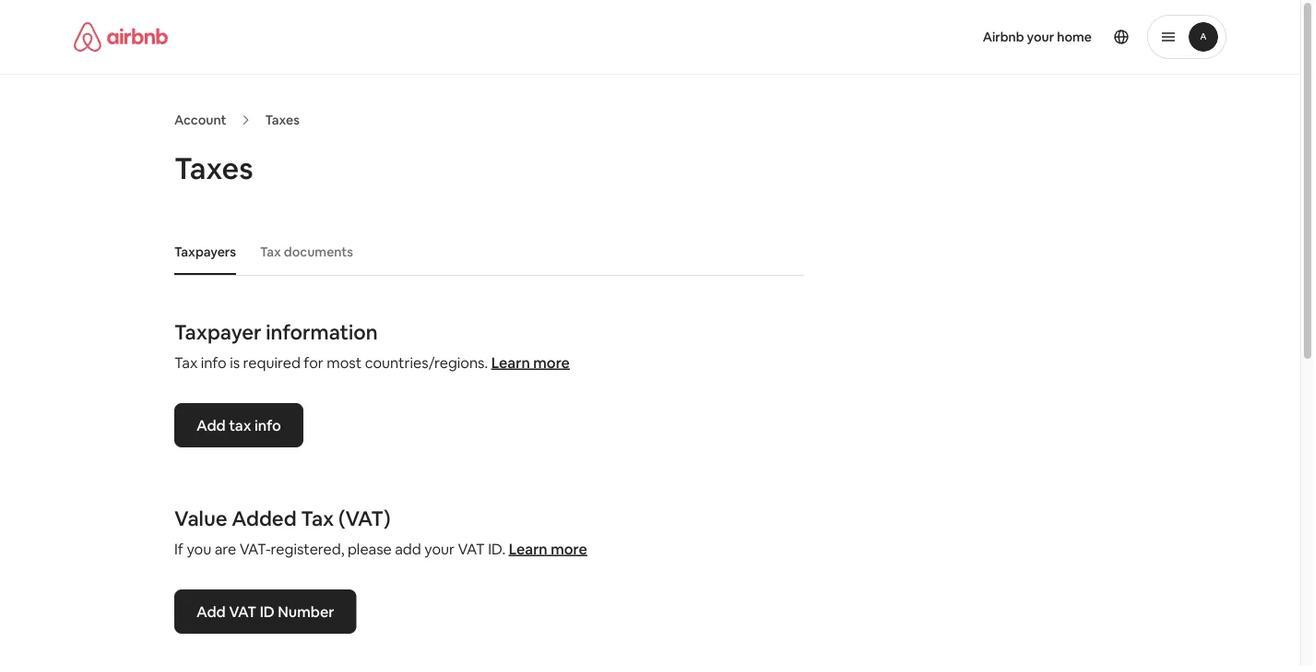 Task type: vqa. For each thing, say whether or not it's contained in the screenshot.
rightmost Tax
yes



Task type: locate. For each thing, give the bounding box(es) containing it.
your
[[1028, 29, 1055, 45], [425, 539, 455, 558]]

your right add
[[425, 539, 455, 558]]

add left id
[[197, 602, 226, 621]]

tax up registered,
[[301, 505, 334, 532]]

0 horizontal spatial vat
[[229, 602, 257, 621]]

home
[[1058, 29, 1093, 45]]

tax inside the taxpayer information tax info is required for most countries/regions. learn more
[[174, 353, 198, 372]]

tax left documents
[[260, 244, 281, 260]]

add vat id number button
[[174, 590, 357, 634]]

add inside "button"
[[197, 602, 226, 621]]

tab list
[[165, 229, 804, 275]]

info inside the taxpayer information tax info is required for most countries/regions. learn more
[[201, 353, 227, 372]]

your inside profile element
[[1028, 29, 1055, 45]]

1 vertical spatial vat
[[229, 602, 257, 621]]

value added tax (vat) if you are vat-registered, please add your vat id. learn more
[[174, 505, 588, 558]]

airbnb your home
[[983, 29, 1093, 45]]

vat left id
[[229, 602, 257, 621]]

1 horizontal spatial vat
[[458, 539, 485, 558]]

info inside button
[[255, 416, 281, 435]]

0 horizontal spatial info
[[201, 353, 227, 372]]

tax
[[260, 244, 281, 260], [174, 353, 198, 372], [301, 505, 334, 532]]

info left is
[[201, 353, 227, 372]]

2 add from the top
[[197, 602, 226, 621]]

more inside the taxpayer information tax info is required for most countries/regions. learn more
[[534, 353, 570, 372]]

learn more link for taxpayer information
[[492, 353, 570, 372]]

learn more link
[[492, 353, 570, 372], [509, 539, 588, 558]]

tax documents
[[260, 244, 353, 260]]

add for value
[[197, 602, 226, 621]]

if
[[174, 539, 184, 558]]

1 vertical spatial tax
[[174, 353, 198, 372]]

0 vertical spatial info
[[201, 353, 227, 372]]

tax for value
[[301, 505, 334, 532]]

1 horizontal spatial tax
[[260, 244, 281, 260]]

taxes right account button
[[265, 112, 300, 128]]

add for taxpayer
[[197, 416, 226, 435]]

vat inside "button"
[[229, 602, 257, 621]]

add left tax
[[197, 416, 226, 435]]

1 vertical spatial more
[[551, 539, 588, 558]]

profile element
[[673, 0, 1227, 74]]

0 horizontal spatial tax
[[174, 353, 198, 372]]

1 horizontal spatial your
[[1028, 29, 1055, 45]]

your left home
[[1028, 29, 1055, 45]]

vat inside "value added tax (vat) if you are vat-registered, please add your vat id. learn more"
[[458, 539, 485, 558]]

vat
[[458, 539, 485, 558], [229, 602, 257, 621]]

0 vertical spatial vat
[[458, 539, 485, 558]]

your inside "value added tax (vat) if you are vat-registered, please add your vat id. learn more"
[[425, 539, 455, 558]]

tax for taxpayer
[[174, 353, 198, 372]]

0 vertical spatial learn
[[492, 353, 530, 372]]

0 vertical spatial tax
[[260, 244, 281, 260]]

airbnb
[[983, 29, 1025, 45]]

1 vertical spatial add
[[197, 602, 226, 621]]

info
[[201, 353, 227, 372], [255, 416, 281, 435]]

airbnb your home link
[[972, 18, 1104, 56]]

more inside "value added tax (vat) if you are vat-registered, please add your vat id. learn more"
[[551, 539, 588, 558]]

account
[[174, 112, 226, 128]]

(vat)
[[339, 505, 391, 532]]

info right tax
[[255, 416, 281, 435]]

tax inside "value added tax (vat) if you are vat-registered, please add your vat id. learn more"
[[301, 505, 334, 532]]

taxes down account
[[174, 149, 253, 187]]

number
[[278, 602, 335, 621]]

1 vertical spatial learn
[[509, 539, 548, 558]]

2 horizontal spatial tax
[[301, 505, 334, 532]]

0 vertical spatial more
[[534, 353, 570, 372]]

most
[[327, 353, 362, 372]]

tax down taxpayer
[[174, 353, 198, 372]]

1 horizontal spatial taxes
[[265, 112, 300, 128]]

0 vertical spatial your
[[1028, 29, 1055, 45]]

taxes
[[265, 112, 300, 128], [174, 149, 253, 187]]

vat left id.
[[458, 539, 485, 558]]

add
[[197, 416, 226, 435], [197, 602, 226, 621]]

learn
[[492, 353, 530, 372], [509, 539, 548, 558]]

1 add from the top
[[197, 416, 226, 435]]

id
[[260, 602, 275, 621]]

0 horizontal spatial taxes
[[174, 149, 253, 187]]

0 vertical spatial learn more link
[[492, 353, 570, 372]]

1 vertical spatial learn more link
[[509, 539, 588, 558]]

1 vertical spatial info
[[255, 416, 281, 435]]

learn right id.
[[509, 539, 548, 558]]

add vat id number
[[197, 602, 335, 621]]

taxpayer
[[174, 319, 262, 345]]

learn more link for value added tax (vat)
[[509, 539, 588, 558]]

learn right countries/regions.
[[492, 353, 530, 372]]

1 vertical spatial your
[[425, 539, 455, 558]]

add tax info button
[[174, 403, 304, 448]]

account button
[[174, 112, 226, 128]]

tab list containing taxpayers
[[165, 229, 804, 275]]

0 horizontal spatial your
[[425, 539, 455, 558]]

1 horizontal spatial info
[[255, 416, 281, 435]]

add
[[395, 539, 422, 558]]

more
[[534, 353, 570, 372], [551, 539, 588, 558]]

2 vertical spatial tax
[[301, 505, 334, 532]]

add inside button
[[197, 416, 226, 435]]

0 vertical spatial add
[[197, 416, 226, 435]]

taxpayer information tax info is required for most countries/regions. learn more
[[174, 319, 570, 372]]

please
[[348, 539, 392, 558]]

for
[[304, 353, 324, 372]]



Task type: describe. For each thing, give the bounding box(es) containing it.
tax
[[229, 416, 252, 435]]

taxpayers
[[174, 244, 236, 260]]

vat-
[[240, 539, 271, 558]]

taxpayers button
[[165, 234, 245, 269]]

tax documents button
[[251, 234, 363, 269]]

1 vertical spatial taxes
[[174, 149, 253, 187]]

id.
[[488, 539, 506, 558]]

learn inside "value added tax (vat) if you are vat-registered, please add your vat id. learn more"
[[509, 539, 548, 558]]

is
[[230, 353, 240, 372]]

information
[[266, 319, 378, 345]]

0 vertical spatial taxes
[[265, 112, 300, 128]]

documents
[[284, 244, 353, 260]]

are
[[215, 539, 236, 558]]

tax inside "button"
[[260, 244, 281, 260]]

countries/regions.
[[365, 353, 488, 372]]

required
[[243, 353, 301, 372]]

registered,
[[271, 539, 345, 558]]

add tax info
[[197, 416, 281, 435]]

learn inside the taxpayer information tax info is required for most countries/regions. learn more
[[492, 353, 530, 372]]

added
[[232, 505, 297, 532]]

you
[[187, 539, 211, 558]]

value
[[174, 505, 228, 532]]



